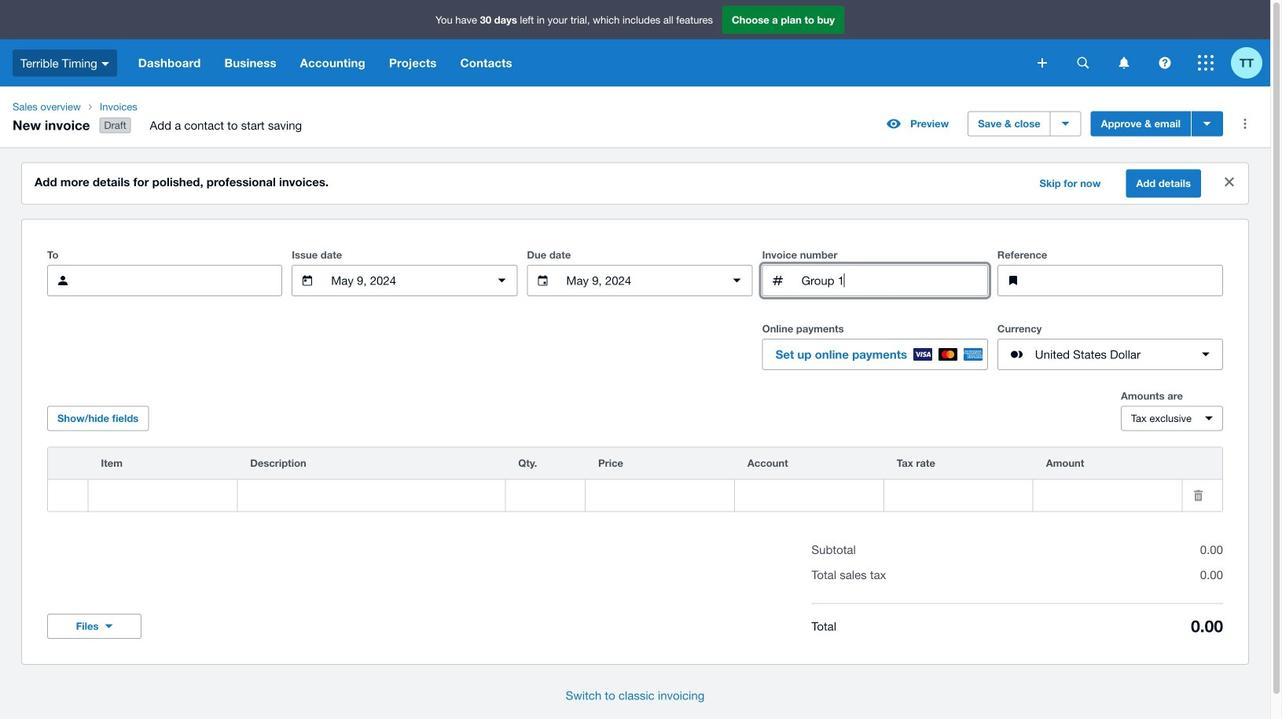 Task type: locate. For each thing, give the bounding box(es) containing it.
contact element
[[47, 265, 282, 296]]

None text field
[[1035, 266, 1222, 296]]

None field
[[88, 481, 237, 511], [506, 481, 585, 511], [586, 481, 734, 511], [1033, 481, 1182, 511], [88, 481, 237, 511], [506, 481, 585, 511], [586, 481, 734, 511], [1033, 481, 1182, 511]]

svg image
[[1198, 55, 1214, 71], [1077, 57, 1089, 69], [1119, 57, 1129, 69], [1159, 57, 1171, 69], [1038, 58, 1047, 68], [101, 62, 109, 66]]

more invoice options image
[[1229, 108, 1261, 140]]

None text field
[[85, 266, 282, 296], [330, 266, 480, 296], [565, 266, 715, 296], [800, 266, 987, 296], [238, 481, 505, 511], [85, 266, 282, 296], [330, 266, 480, 296], [565, 266, 715, 296], [800, 266, 987, 296], [238, 481, 505, 511]]

banner
[[0, 0, 1270, 86]]



Task type: describe. For each thing, give the bounding box(es) containing it.
invoice line item list element
[[47, 447, 1223, 512]]

more date options image
[[486, 265, 518, 296]]

more date options image
[[721, 265, 753, 296]]

invoice number element
[[762, 265, 988, 296]]



Task type: vqa. For each thing, say whether or not it's contained in the screenshot.
the right svg icon
no



